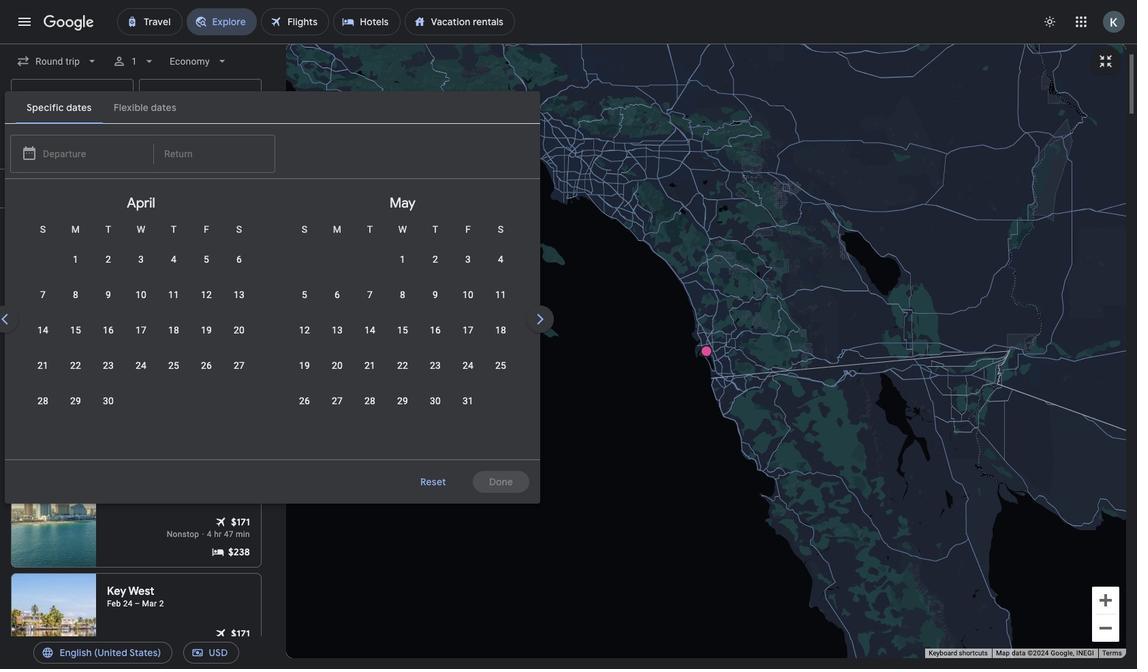 Task type: locate. For each thing, give the bounding box(es) containing it.
1 horizontal spatial 7 button
[[354, 279, 386, 311]]

18 for thu, apr 18 element
[[168, 325, 179, 336]]

1 horizontal spatial 28
[[364, 396, 375, 407]]

4 hr 47 min right states) at the bottom
[[174, 642, 217, 651]]

27 button
[[223, 349, 255, 382], [321, 385, 354, 418]]

0 horizontal spatial 15
[[70, 325, 81, 336]]

29 left thu, may 30 element
[[397, 396, 408, 407]]

2 7 button from the left
[[354, 279, 386, 311]]

1 for may
[[400, 254, 405, 265]]

6 for the rightmost 6 button
[[334, 290, 340, 300]]

19 button left mon, may 20 element
[[288, 349, 321, 382]]

1 18 button from the left
[[157, 314, 190, 347]]

2 4 button from the left
[[484, 243, 517, 276]]

1 m from the left
[[71, 224, 80, 235]]

171 US dollars text field
[[231, 516, 250, 529]]

2 button left fri, may 3 element on the top
[[419, 243, 452, 276]]

1 17 button from the left
[[125, 314, 157, 347]]

2 18 button from the left
[[484, 314, 517, 347]]

1 vertical spatial 6
[[236, 254, 242, 265]]

5 button
[[190, 243, 223, 276], [288, 279, 321, 311]]

28 inside "may" row group
[[364, 396, 375, 407]]

1 horizontal spatial 2 button
[[419, 243, 452, 276]]

1 horizontal spatial 8
[[400, 290, 405, 300]]

30 button left 31
[[419, 385, 452, 418]]

16 button right the mon, apr 15 "element"
[[92, 314, 125, 347]]

tue, may 28 element
[[364, 394, 375, 408]]

30 button right 'mon, apr 29' element
[[92, 385, 125, 418]]

24 inside april row group
[[136, 360, 147, 371]]

7 for tue, may 7 element
[[367, 290, 373, 300]]

25 right fri, may 24 "element"
[[495, 360, 506, 371]]

29 button left tue, apr 30 element
[[59, 385, 92, 418]]

25 right wed, apr 24 element
[[168, 360, 179, 371]]

wed, may 22 element
[[397, 359, 408, 373]]

2 t from the left
[[171, 224, 177, 235]]

0 horizontal spatial 12
[[201, 290, 212, 300]]

16 inside april row group
[[103, 325, 114, 336]]

1 23 button from the left
[[92, 349, 125, 382]]

16
[[103, 325, 114, 336], [430, 325, 441, 336]]

0 horizontal spatial 9 button
[[92, 279, 125, 311]]

11 right wed, apr 10 element
[[168, 290, 179, 300]]

15 for the mon, apr 15 "element"
[[70, 325, 81, 336]]

20 down $164
[[234, 325, 245, 336]]

28 button
[[27, 385, 59, 418], [354, 385, 386, 418]]

28
[[37, 396, 48, 407], [364, 396, 375, 407]]

3 button for may
[[452, 243, 484, 276]]

2 24 from the left
[[463, 360, 474, 371]]

8 button left thu, may 9 element
[[386, 279, 419, 311]]

20
[[234, 325, 245, 336], [332, 360, 343, 371]]

11 for thu, apr 11 element
[[168, 290, 179, 300]]

map region
[[286, 44, 1126, 659]]

7 button left mon, apr 8 element in the top left of the page
[[27, 279, 59, 311]]

2 3 button from the left
[[452, 243, 484, 276]]

26
[[201, 360, 212, 371], [299, 396, 310, 407]]

3 button
[[125, 243, 157, 276], [452, 243, 484, 276]]

0 horizontal spatial 5
[[204, 254, 209, 265]]

22
[[70, 360, 81, 371], [397, 360, 408, 371]]

27 button inside april row group
[[223, 349, 255, 382]]

2 30 from the left
[[430, 396, 441, 407]]

25
[[168, 360, 179, 371], [495, 360, 506, 371]]

18 right 'fri, may 17' element
[[495, 325, 506, 336]]

4 hr 47 min down 171 us dollars text box at bottom
[[207, 530, 250, 540]]

1 horizontal spatial 5 button
[[288, 279, 321, 311]]

22 inside april row group
[[70, 360, 81, 371]]

thu, apr 11 element
[[168, 288, 179, 302]]

1 horizontal spatial 14
[[364, 325, 375, 336]]

usd button
[[183, 637, 239, 670]]

5
[[204, 254, 209, 265], [302, 290, 307, 300]]

new
[[107, 250, 130, 264]]

1 inside april row group
[[73, 254, 78, 265]]

0 vertical spatial min
[[236, 530, 250, 540]]

sat, apr 20 element
[[234, 324, 245, 337]]

0 horizontal spatial 17 button
[[125, 314, 157, 347]]

0 vertical spatial 13 button
[[223, 279, 255, 311]]

1 25 from the left
[[168, 360, 179, 371]]

28 for sun, apr 28 element
[[37, 396, 48, 407]]

tue, apr 9 element
[[106, 288, 111, 302]]

28 button left "wed, may 29" element
[[354, 385, 386, 418]]

tue, apr 2 element
[[106, 253, 111, 266]]

13 inside april row group
[[234, 290, 245, 300]]

0 vertical spatial 47
[[224, 530, 234, 540]]

terms
[[1102, 650, 1122, 657]]

keyboard shortcuts
[[929, 650, 988, 657]]

fri, apr 26 element
[[201, 359, 212, 373]]

f right the about
[[204, 224, 209, 235]]

7 button
[[27, 279, 59, 311], [354, 279, 386, 311]]

thu, apr 4 element
[[171, 253, 176, 266]]

1 25 button from the left
[[157, 349, 190, 382]]

4 t from the left
[[432, 224, 438, 235]]

1 button for may
[[386, 243, 419, 276]]

14 inside "may" row group
[[364, 325, 375, 336]]

6 right sun, may 5 element
[[334, 290, 340, 300]]

1 horizontal spatial 28 button
[[354, 385, 386, 418]]

2 29 from the left
[[397, 396, 408, 407]]

6 inside april row group
[[236, 254, 242, 265]]

nonstop for 576 us dollars text field
[[134, 642, 167, 651]]

mon, apr 15 element
[[70, 324, 81, 337]]

2 2 button from the left
[[419, 243, 452, 276]]

hr for 576 us dollars text field
[[181, 642, 189, 651]]

usd
[[209, 647, 228, 659]]

11
[[168, 290, 179, 300], [495, 290, 506, 300]]

29 button
[[59, 385, 92, 418], [386, 385, 419, 418]]

47 down 171 us dollars text box at bottom
[[224, 530, 234, 540]]

2 16 button from the left
[[419, 314, 452, 347]]

english
[[60, 647, 92, 659]]

map data ©2024 google, inegi
[[996, 650, 1094, 657]]

21 inside april row group
[[37, 360, 48, 371]]

16 for the tue, apr 16 element at the left of page
[[103, 325, 114, 336]]

4 button right fri, may 3 element on the top
[[484, 243, 517, 276]]

19 button right thu, apr 18 element
[[190, 314, 223, 347]]

10 button
[[125, 279, 157, 311], [452, 279, 484, 311]]

2 17 from the left
[[463, 325, 474, 336]]

12
[[201, 290, 212, 300], [299, 325, 310, 336]]

1 horizontal spatial 2
[[159, 600, 164, 609]]

1 vertical spatial 5
[[302, 290, 307, 300]]

19 right thu, apr 18 element
[[201, 325, 212, 336]]

2 28 from the left
[[364, 396, 375, 407]]

19 inside "may" row group
[[299, 360, 310, 371]]

1 horizontal spatial hr
[[214, 530, 222, 540]]

mon, may 6 element
[[334, 288, 340, 302]]

feb inside key west feb 24 – mar 2
[[107, 600, 121, 609]]

1 horizontal spatial 17
[[463, 325, 474, 336]]

1 f from the left
[[204, 224, 209, 235]]

6 button right fri, apr 5 element
[[223, 243, 255, 276]]

5 left mon, may 6 element
[[302, 290, 307, 300]]

16 inside "may" row group
[[430, 325, 441, 336]]

1 horizontal spatial 25
[[495, 360, 506, 371]]

w inside "may" row group
[[398, 224, 407, 235]]

13
[[234, 290, 245, 300], [332, 325, 343, 336]]

None field
[[11, 49, 104, 74], [164, 49, 234, 74], [11, 49, 104, 74], [164, 49, 234, 74]]

22 button
[[59, 349, 92, 382], [386, 349, 419, 382]]

1 28 button from the left
[[27, 385, 59, 418]]

15 inside "may" row group
[[397, 325, 408, 336]]

0 horizontal spatial 14
[[37, 325, 48, 336]]

2 22 from the left
[[397, 360, 408, 371]]

thu, may 23 element
[[430, 359, 441, 373]]

27 inside "may" row group
[[332, 396, 343, 407]]

min for $171 text box
[[203, 642, 217, 651]]

27
[[234, 360, 245, 371], [332, 396, 343, 407]]

1 horizontal spatial 8 button
[[386, 279, 419, 311]]

27 right fri, apr 26 element
[[234, 360, 245, 371]]

2 button
[[92, 243, 125, 276], [419, 243, 452, 276]]

16 button inside april row group
[[92, 314, 125, 347]]

1 horizontal spatial f
[[465, 224, 471, 235]]

5 inside april row group
[[204, 254, 209, 265]]

states)
[[129, 647, 161, 659]]

27 for mon, may 27 element
[[332, 396, 343, 407]]

0 vertical spatial 12 button
[[190, 279, 223, 311]]

24 button left thu, apr 25 element
[[125, 349, 157, 382]]

6 right next
[[143, 139, 149, 150]]

21 button right mon, may 20 element
[[354, 349, 386, 382]]

2
[[106, 254, 111, 265], [433, 254, 438, 265], [159, 600, 164, 609]]

24 left thu, apr 25 element
[[136, 360, 147, 371]]

0 horizontal spatial 28
[[37, 396, 48, 407]]

view smaller map image
[[1098, 53, 1114, 69]]

2 24 button from the left
[[452, 349, 484, 382]]

1 10 from the left
[[136, 290, 147, 300]]

map
[[996, 650, 1010, 657]]

13 button left tue, may 14 element
[[321, 314, 354, 347]]

24 button inside april row group
[[125, 349, 157, 382]]

9 button left wed, apr 10 element
[[92, 279, 125, 311]]

0 horizontal spatial 17
[[136, 325, 147, 336]]

hr
[[214, 530, 222, 540], [181, 642, 189, 651]]

26 inside "may" row group
[[299, 396, 310, 407]]

30 for tue, apr 30 element
[[103, 396, 114, 407]]

2 inside april row group
[[106, 254, 111, 265]]

1 horizontal spatial 25 button
[[484, 349, 517, 382]]

w for may
[[398, 224, 407, 235]]

1 horizontal spatial 26
[[299, 396, 310, 407]]

20 button down $164
[[223, 314, 255, 347]]

26 button
[[190, 349, 223, 382], [288, 385, 321, 418]]

28 left 'mon, apr 29' element
[[37, 396, 48, 407]]

171 US dollars text field
[[231, 627, 250, 641]]

1 w from the left
[[137, 224, 145, 235]]

0 horizontal spatial 7
[[40, 290, 46, 300]]

28 inside april row group
[[37, 396, 48, 407]]

1 18 from the left
[[168, 325, 179, 336]]

2 inside key west feb 24 – mar 2
[[159, 600, 164, 609]]

w down april in the left of the page
[[137, 224, 145, 235]]

3 button for april
[[125, 243, 157, 276]]

fri, may 24 element
[[463, 359, 474, 373]]

0 vertical spatial 5
[[204, 254, 209, 265]]

24 inside "may" row group
[[463, 360, 474, 371]]

23 button left wed, apr 24 element
[[92, 349, 125, 382]]

20 for 'sat, apr 20' element at left
[[234, 325, 245, 336]]

1 9 from the left
[[106, 290, 111, 300]]

sat, apr 27 element
[[234, 359, 245, 373]]

7
[[40, 290, 46, 300], [367, 290, 373, 300]]

m for april
[[71, 224, 80, 235]]

8 button right sun, apr 7 element at the top of the page
[[59, 279, 92, 311]]

11 inside april row group
[[168, 290, 179, 300]]

2 inside "may" row group
[[433, 254, 438, 265]]

1 horizontal spatial 5
[[302, 290, 307, 300]]

2 8 button from the left
[[386, 279, 419, 311]]

1 1 button from the left
[[59, 243, 92, 276]]

1 14 from the left
[[37, 325, 48, 336]]

16 button inside "may" row group
[[419, 314, 452, 347]]

4 inside "may" row group
[[498, 254, 503, 265]]

sun, apr 7 element
[[40, 288, 46, 302]]

11 for sat, may 11 element
[[495, 290, 506, 300]]

11 inside "may" row group
[[495, 290, 506, 300]]

terms link
[[1102, 650, 1122, 657]]

2 10 from the left
[[463, 290, 474, 300]]

29 button left thu, may 30 element
[[386, 385, 419, 418]]

t
[[105, 224, 111, 235], [171, 224, 177, 235], [367, 224, 373, 235], [432, 224, 438, 235]]

$171 for 171 us dollars text box at bottom
[[231, 516, 250, 529]]

24 left sat, may 25 element
[[463, 360, 474, 371]]

2 10 button from the left
[[452, 279, 484, 311]]

7 inside april row group
[[40, 290, 46, 300]]

2 horizontal spatial 1
[[400, 254, 405, 265]]

2 button right the mon, apr 1 element
[[92, 243, 125, 276]]

1 22 from the left
[[70, 360, 81, 371]]

4 s from the left
[[498, 224, 504, 235]]

s up sun, may 5 element
[[302, 224, 307, 235]]

1 vertical spatial 6 button
[[321, 279, 354, 311]]

m inside april row group
[[71, 224, 80, 235]]

10 down 3 – 10
[[136, 290, 147, 300]]

thu, may 30 element
[[430, 394, 441, 408]]

1 $171 from the top
[[231, 516, 250, 529]]

22 inside "may" row group
[[397, 360, 408, 371]]

18 button
[[157, 314, 190, 347], [484, 314, 517, 347]]

3 t from the left
[[367, 224, 373, 235]]

8 button
[[59, 279, 92, 311], [386, 279, 419, 311]]

1 15 from the left
[[70, 325, 81, 336]]

18 inside april row group
[[168, 325, 179, 336]]

24 button
[[125, 349, 157, 382], [452, 349, 484, 382]]

f for may
[[465, 224, 471, 235]]

14 inside april row group
[[37, 325, 48, 336]]

(united
[[94, 647, 127, 659]]

21 for tue, may 21 element
[[364, 360, 375, 371]]

2 8 from the left
[[400, 290, 405, 300]]

2 15 from the left
[[397, 325, 408, 336]]

2 w from the left
[[398, 224, 407, 235]]

27 button right fri, apr 26 element
[[223, 349, 255, 382]]

wed, may 29 element
[[397, 394, 408, 408]]

fri, apr 5 element
[[204, 253, 209, 266]]

9
[[106, 290, 111, 300], [433, 290, 438, 300]]

29 inside "may" row group
[[397, 396, 408, 407]]

$238
[[228, 546, 250, 559]]

new york feb 3 – 10
[[107, 250, 155, 274]]

2 m from the left
[[333, 224, 341, 235]]

m inside row group
[[333, 224, 341, 235]]

0 horizontal spatial 8
[[73, 290, 78, 300]]

0 horizontal spatial 11 button
[[157, 279, 190, 311]]

25 button right fri, may 24 "element"
[[484, 349, 517, 382]]

2 left fri, may 3 element on the top
[[433, 254, 438, 265]]

12 button
[[190, 279, 223, 311], [288, 314, 321, 347]]

feb down key
[[107, 600, 121, 609]]

0 horizontal spatial 1
[[73, 254, 78, 265]]

21 inside "may" row group
[[364, 360, 375, 371]]

2 16 from the left
[[430, 325, 441, 336]]

1 horizontal spatial 21
[[364, 360, 375, 371]]

9 inside april row group
[[106, 290, 111, 300]]

f
[[204, 224, 209, 235], [465, 224, 471, 235]]

7 button right mon, may 6 element
[[354, 279, 386, 311]]

0 horizontal spatial 16 button
[[92, 314, 125, 347]]

wed, may 1 element
[[400, 253, 405, 266]]

sun, apr 14 element
[[37, 324, 48, 337]]

17
[[136, 325, 147, 336], [463, 325, 474, 336]]

1 button inside "may" row group
[[386, 243, 419, 276]]

s up sun, apr 7 element at the top of the page
[[40, 224, 46, 235]]

23 inside april row group
[[103, 360, 114, 371]]

1 11 from the left
[[168, 290, 179, 300]]

6 button right sun, may 5 element
[[321, 279, 354, 311]]

28 left "wed, may 29" element
[[364, 396, 375, 407]]

1 button
[[59, 243, 92, 276], [386, 243, 419, 276]]

1 23 from the left
[[103, 360, 114, 371]]

30
[[103, 396, 114, 407], [430, 396, 441, 407]]

26 inside april row group
[[201, 360, 212, 371]]

fri, apr 12 element
[[201, 288, 212, 302]]

0 vertical spatial 20
[[234, 325, 245, 336]]

164 US dollars text field
[[229, 292, 250, 306]]

t up 'new'
[[105, 224, 111, 235]]

30 left the 31 button
[[430, 396, 441, 407]]

tue, may 14 element
[[364, 324, 375, 337]]

0 horizontal spatial 29 button
[[59, 385, 92, 418]]

1 horizontal spatial 47
[[224, 530, 234, 540]]

30 inside april row group
[[103, 396, 114, 407]]

1 horizontal spatial 23
[[430, 360, 441, 371]]

20 right sun, may 19 element
[[332, 360, 343, 371]]

f inside april row group
[[204, 224, 209, 235]]

14 button left wed, may 15 element
[[354, 314, 386, 347]]

1 horizontal spatial 22
[[397, 360, 408, 371]]

18 inside "may" row group
[[495, 325, 506, 336]]

row
[[59, 236, 255, 277], [386, 236, 517, 277], [27, 277, 255, 313], [288, 277, 517, 313], [27, 313, 255, 348], [288, 313, 517, 348], [27, 348, 255, 384], [288, 348, 517, 384], [27, 384, 125, 419], [288, 384, 484, 419]]

2 21 from the left
[[364, 360, 375, 371]]

12 right thu, apr 11 element
[[201, 290, 212, 300]]

14 for tue, may 14 element
[[364, 325, 375, 336]]

28 button left 'mon, apr 29' element
[[27, 385, 59, 418]]

4 hr 47 min
[[207, 530, 250, 540], [174, 642, 217, 651]]

23 for thu, may 23 element
[[430, 360, 441, 371]]

10 for fri, may 10 element
[[463, 290, 474, 300]]

sun, apr 28 element
[[37, 394, 48, 408]]

1 for april
[[73, 254, 78, 265]]

2 f from the left
[[465, 224, 471, 235]]

22 right tue, may 21 element
[[397, 360, 408, 371]]

0 horizontal spatial hr
[[181, 642, 189, 651]]

14 button left the mon, apr 15 "element"
[[27, 314, 59, 347]]

1 17 from the left
[[136, 325, 147, 336]]

m
[[71, 224, 80, 235], [333, 224, 341, 235]]

2 28 button from the left
[[354, 385, 386, 418]]

fri, may 17 element
[[463, 324, 474, 337]]

0 vertical spatial 6
[[143, 139, 149, 150]]

2 7 from the left
[[367, 290, 373, 300]]

5 button left mon, may 6 element
[[288, 279, 321, 311]]

9 inside "may" row group
[[433, 290, 438, 300]]

fri, may 10 element
[[463, 288, 474, 302]]

1 horizontal spatial 17 button
[[452, 314, 484, 347]]

1 inside "may" row group
[[400, 254, 405, 265]]

0 vertical spatial hr
[[214, 530, 222, 540]]

1 29 from the left
[[70, 396, 81, 407]]

6 button
[[223, 243, 255, 276], [321, 279, 354, 311]]

29 inside april row group
[[70, 396, 81, 407]]

3 s from the left
[[302, 224, 307, 235]]

f inside "may" row group
[[465, 224, 471, 235]]

0 horizontal spatial 3
[[138, 254, 144, 265]]

1 29 button from the left
[[59, 385, 92, 418]]

13 right fri, apr 12 element
[[234, 290, 245, 300]]

1 horizontal spatial 1
[[132, 56, 137, 67]]

8 for mon, apr 8 element in the top left of the page
[[73, 290, 78, 300]]

key
[[107, 585, 126, 599]]

1 24 button from the left
[[125, 349, 157, 382]]

29 left tue, apr 30 element
[[70, 396, 81, 407]]

3 right thu, may 2 element
[[465, 254, 471, 265]]

21 button
[[27, 349, 59, 382], [354, 349, 386, 382]]

wed, may 15 element
[[397, 324, 408, 337]]

0 horizontal spatial 15 button
[[59, 314, 92, 347]]

10 button right thu, may 9 element
[[452, 279, 484, 311]]

1 button inside april row group
[[59, 243, 92, 276]]

13 inside "may" row group
[[332, 325, 343, 336]]

9 right wed, may 8 element
[[433, 290, 438, 300]]

thu, apr 25 element
[[168, 359, 179, 373]]

1 vertical spatial 19 button
[[288, 349, 321, 382]]

20 inside april row group
[[234, 325, 245, 336]]

2 horizontal spatial 6
[[334, 290, 340, 300]]

grid containing april
[[10, 185, 795, 468]]

m up mon, may 6 element
[[333, 224, 341, 235]]

17 inside april row group
[[136, 325, 147, 336]]

row containing 19
[[288, 348, 517, 384]]

15 button
[[59, 314, 92, 347], [386, 314, 419, 347]]

21 left the mon, apr 22 element
[[37, 360, 48, 371]]

$171
[[231, 516, 250, 529], [231, 628, 250, 640]]

12 inside april row group
[[201, 290, 212, 300]]

0 vertical spatial 26 button
[[190, 349, 223, 382]]

1 vertical spatial 13
[[332, 325, 343, 336]]

17 for 'fri, may 17' element
[[463, 325, 474, 336]]

6
[[143, 139, 149, 150], [236, 254, 242, 265], [334, 290, 340, 300]]

0 horizontal spatial 7 button
[[27, 279, 59, 311]]

18 for sat, may 18 element
[[495, 325, 506, 336]]

0 horizontal spatial 1 button
[[59, 243, 92, 276]]

2 3 from the left
[[465, 254, 471, 265]]

1 vertical spatial 26
[[299, 396, 310, 407]]

0 horizontal spatial 19
[[201, 325, 212, 336]]

165 US dollars text field
[[229, 322, 250, 336]]

1 16 button from the left
[[92, 314, 125, 347]]

26 left mon, may 27 element
[[299, 396, 310, 407]]

22 button right tue, may 21 element
[[386, 349, 419, 382]]

1
[[132, 56, 137, 67], [73, 254, 78, 265], [400, 254, 405, 265]]

2 18 from the left
[[495, 325, 506, 336]]

1 horizontal spatial m
[[333, 224, 341, 235]]

fri, apr 19 element
[[201, 324, 212, 337]]

0 horizontal spatial 47
[[191, 642, 201, 651]]

1 horizontal spatial 12
[[299, 325, 310, 336]]

1-
[[45, 139, 53, 150]]

2 21 button from the left
[[354, 349, 386, 382]]

1 horizontal spatial 4 button
[[484, 243, 517, 276]]

grid
[[10, 185, 795, 468]]

12 button right thu, apr 11 element
[[190, 279, 223, 311]]

18 button right 'fri, may 17' element
[[484, 314, 517, 347]]

21 button left the mon, apr 22 element
[[27, 349, 59, 382]]

sat, may 11 element
[[495, 288, 506, 302]]

1 vertical spatial 26 button
[[288, 385, 321, 418]]

1 horizontal spatial 29 button
[[386, 385, 419, 418]]

1 button left tue, apr 2 element
[[59, 243, 92, 276]]

0 horizontal spatial 8 button
[[59, 279, 92, 311]]

0 horizontal spatial 27
[[234, 360, 245, 371]]

2 9 button from the left
[[419, 279, 452, 311]]

10 inside "may" row group
[[463, 290, 474, 300]]

4 hr 47 min for $171 text box
[[174, 642, 217, 651]]

23 left wed, apr 24 element
[[103, 360, 114, 371]]

0 vertical spatial feb
[[107, 264, 121, 274]]

30 inside "may" row group
[[430, 396, 441, 407]]

1 horizontal spatial 7
[[367, 290, 373, 300]]

w
[[137, 224, 145, 235], [398, 224, 407, 235]]

1 vertical spatial feb
[[107, 600, 121, 609]]

0 horizontal spatial 27 button
[[223, 349, 255, 382]]

19 inside april row group
[[201, 325, 212, 336]]

1 22 button from the left
[[59, 349, 92, 382]]

3 right 'new'
[[138, 254, 144, 265]]

0 horizontal spatial 28 button
[[27, 385, 59, 418]]

16 button
[[92, 314, 125, 347], [419, 314, 452, 347]]

thu, may 9 element
[[433, 288, 438, 302]]

1 horizontal spatial min
[[236, 530, 250, 540]]

13 button right fri, apr 12 element
[[223, 279, 255, 311]]

23 left fri, may 24 "element"
[[430, 360, 441, 371]]

4
[[171, 254, 176, 265], [498, 254, 503, 265], [207, 530, 212, 540], [174, 642, 179, 651]]

mon, apr 1 element
[[73, 253, 78, 266]]

reset button
[[404, 471, 462, 493]]

19
[[201, 325, 212, 336], [299, 360, 310, 371]]

10 right thu, may 9 element
[[463, 290, 474, 300]]

april row group
[[10, 185, 272, 454]]

10 inside april row group
[[136, 290, 147, 300]]

1 horizontal spatial 21 button
[[354, 349, 386, 382]]

1 7 from the left
[[40, 290, 46, 300]]

miami button
[[11, 350, 262, 456]]

2 9 from the left
[[433, 290, 438, 300]]

2 feb from the top
[[107, 600, 121, 609]]

2 $171 from the top
[[231, 628, 250, 640]]

t up thu, may 2 element
[[432, 224, 438, 235]]

next
[[122, 139, 141, 150]]

25 button right wed, apr 24 element
[[157, 349, 190, 382]]

1 horizontal spatial 24 button
[[452, 349, 484, 382]]

1 2 button from the left
[[92, 243, 125, 276]]

row containing 14
[[27, 313, 255, 348]]

min
[[236, 530, 250, 540], [203, 642, 217, 651]]

1 21 from the left
[[37, 360, 48, 371]]

1 horizontal spatial 11
[[495, 290, 506, 300]]

8 inside april row group
[[73, 290, 78, 300]]

11 button right fri, may 10 element
[[484, 279, 517, 311]]

2 22 button from the left
[[386, 349, 419, 382]]

2 30 button from the left
[[419, 385, 452, 418]]

3
[[138, 254, 144, 265], [465, 254, 471, 265]]

5 inside "may" row group
[[302, 290, 307, 300]]

26 right thu, apr 25 element
[[201, 360, 212, 371]]

2 23 from the left
[[430, 360, 441, 371]]

2 button for april
[[92, 243, 125, 276]]

13 button
[[223, 279, 255, 311], [321, 314, 354, 347]]

25 inside april row group
[[168, 360, 179, 371]]

1 horizontal spatial 10 button
[[452, 279, 484, 311]]

row group
[[533, 185, 795, 454]]

14 button
[[27, 314, 59, 347], [354, 314, 386, 347]]

8
[[73, 290, 78, 300], [400, 290, 405, 300]]

fri, may 3 element
[[465, 253, 471, 266]]

0 horizontal spatial 21 button
[[27, 349, 59, 382]]

27 right sun, may 26 "element"
[[332, 396, 343, 407]]

1 button left thu, may 2 element
[[386, 243, 419, 276]]

0 vertical spatial 5 button
[[190, 243, 223, 276]]

5 for sun, may 5 element
[[302, 290, 307, 300]]

1 horizontal spatial 3 button
[[452, 243, 484, 276]]

may row group
[[272, 185, 533, 454]]

$165
[[229, 323, 250, 335]]

2 11 from the left
[[495, 290, 506, 300]]

0 horizontal spatial 11
[[168, 290, 179, 300]]

2 right the 24 – mar
[[159, 600, 164, 609]]

1 3 from the left
[[138, 254, 144, 265]]

47 for $171 text box
[[191, 642, 201, 651]]

24 button left sat, may 25 element
[[452, 349, 484, 382]]

1 30 from the left
[[103, 396, 114, 407]]

18 button right wed, apr 17 element
[[157, 314, 190, 347]]

7 right mon, may 6 element
[[367, 290, 373, 300]]

2 1 button from the left
[[386, 243, 419, 276]]

15 inside april row group
[[70, 325, 81, 336]]

12 for fri, apr 12 element
[[201, 290, 212, 300]]

576 US dollars text field
[[229, 657, 250, 670]]

19 left mon, may 20 element
[[299, 360, 310, 371]]

feb
[[107, 264, 121, 274], [107, 600, 121, 609]]

filters form
[[0, 44, 795, 504]]

6 right fri, apr 5 element
[[236, 254, 242, 265]]

0 horizontal spatial 18 button
[[157, 314, 190, 347]]

0 horizontal spatial 21
[[37, 360, 48, 371]]

0 horizontal spatial 22
[[70, 360, 81, 371]]

3 inside april row group
[[138, 254, 144, 265]]

0 horizontal spatial 6 button
[[223, 243, 255, 276]]

wed, apr 24 element
[[136, 359, 147, 373]]

wed, apr 3 element
[[138, 253, 144, 266]]

26 for sun, may 26 "element"
[[299, 396, 310, 407]]

18 right wed, apr 17 element
[[168, 325, 179, 336]]

8 inside "may" row group
[[400, 290, 405, 300]]

feb inside new york feb 3 – 10
[[107, 264, 121, 274]]

1 21 button from the left
[[27, 349, 59, 382]]

27 inside april row group
[[234, 360, 245, 371]]

18
[[168, 325, 179, 336], [495, 325, 506, 336]]

8 for wed, may 8 element
[[400, 290, 405, 300]]

1 28 from the left
[[37, 396, 48, 407]]

21
[[37, 360, 48, 371], [364, 360, 375, 371]]

1 horizontal spatial 14 button
[[354, 314, 386, 347]]

$171 up $238
[[231, 516, 250, 529]]

row containing 21
[[27, 348, 255, 384]]

previous image
[[0, 303, 21, 336]]

16 right the mon, apr 15 "element"
[[103, 325, 114, 336]]

1 24 from the left
[[136, 360, 147, 371]]

31
[[463, 396, 474, 407]]

mon, may 27 element
[[332, 394, 343, 408]]

1 vertical spatial 27 button
[[321, 385, 354, 418]]

17 right the tue, apr 16 element at the left of page
[[136, 325, 147, 336]]

2 14 from the left
[[364, 325, 375, 336]]

17 button right thu, may 16 element at left
[[452, 314, 484, 347]]

w inside april row group
[[137, 224, 145, 235]]

10
[[136, 290, 147, 300], [463, 290, 474, 300]]

1 feb from the top
[[107, 264, 121, 274]]

8 right sun, apr 7 element at the top of the page
[[73, 290, 78, 300]]

13 for sat, apr 13 element
[[234, 290, 245, 300]]

17 inside "may" row group
[[463, 325, 474, 336]]

inegi
[[1076, 650, 1094, 657]]

2 horizontal spatial 2
[[433, 254, 438, 265]]

30 right 'mon, apr 29' element
[[103, 396, 114, 407]]

1 horizontal spatial 1 button
[[386, 243, 419, 276]]

1 horizontal spatial 18 button
[[484, 314, 517, 347]]

20 inside "may" row group
[[332, 360, 343, 371]]

23 button left fri, may 24 "element"
[[419, 349, 452, 382]]

25 inside "may" row group
[[495, 360, 506, 371]]

1 horizontal spatial 13
[[332, 325, 343, 336]]

23 inside "may" row group
[[430, 360, 441, 371]]

nonstop
[[167, 530, 199, 540], [134, 642, 167, 651]]

0 horizontal spatial 25
[[168, 360, 179, 371]]

6 inside row
[[334, 290, 340, 300]]

2 25 from the left
[[495, 360, 506, 371]]

1 3 button from the left
[[125, 243, 157, 276]]

1 4 button from the left
[[157, 243, 190, 276]]

3 inside "may" row group
[[465, 254, 471, 265]]

17 button
[[125, 314, 157, 347], [452, 314, 484, 347]]

10 button down 3 – 10
[[125, 279, 157, 311]]

4 button for april
[[157, 243, 190, 276]]

april
[[127, 195, 155, 212]]

1 16 from the left
[[103, 325, 114, 336]]

12 inside "may" row group
[[299, 325, 310, 336]]

0 vertical spatial 20 button
[[223, 314, 255, 347]]

7 inside "may" row group
[[367, 290, 373, 300]]

1 8 from the left
[[73, 290, 78, 300]]

4 button right york
[[157, 243, 190, 276]]

0 horizontal spatial 29
[[70, 396, 81, 407]]

14 left the mon, apr 15 "element"
[[37, 325, 48, 336]]



Task type: describe. For each thing, give the bounding box(es) containing it.
24 for fri, may 24 "element"
[[463, 360, 474, 371]]

next image
[[524, 303, 557, 336]]

26 for fri, apr 26 element
[[201, 360, 212, 371]]

1 9 button from the left
[[92, 279, 125, 311]]

5 for fri, apr 5 element
[[204, 254, 209, 265]]

1 horizontal spatial 6 button
[[321, 279, 354, 311]]

tue, may 7 element
[[367, 288, 373, 302]]

1 vertical spatial 5 button
[[288, 279, 321, 311]]

19 for sun, may 19 element
[[299, 360, 310, 371]]

22 button inside april row group
[[59, 349, 92, 382]]

21 for sun, apr 21 element
[[37, 360, 48, 371]]

©2024
[[1028, 650, 1049, 657]]

1 inside popup button
[[132, 56, 137, 67]]

9 for thu, may 9 element
[[433, 290, 438, 300]]

change appearance image
[[1033, 5, 1066, 38]]

1 horizontal spatial 12 button
[[288, 314, 321, 347]]

results
[[219, 220, 245, 230]]

13 for mon, may 13 element
[[332, 325, 343, 336]]

1-week trip in the next 6 months
[[45, 139, 184, 150]]

grid inside filters form
[[10, 185, 795, 468]]

loading results progress bar
[[0, 44, 1137, 46]]

1 t from the left
[[105, 224, 111, 235]]

1 horizontal spatial 13 button
[[321, 314, 354, 347]]

hr for $238 "text box"
[[214, 530, 222, 540]]

sat, may 18 element
[[495, 324, 506, 337]]

2 14 button from the left
[[354, 314, 386, 347]]

row containing 28
[[27, 384, 125, 419]]

28 for "tue, may 28" element
[[364, 396, 375, 407]]

22 for wed, may 22 element
[[397, 360, 408, 371]]

about these results
[[170, 220, 245, 230]]

english (united states) button
[[34, 637, 172, 670]]

1 11 button from the left
[[157, 279, 190, 311]]

2 for may
[[433, 254, 438, 265]]

0 horizontal spatial 13 button
[[223, 279, 255, 311]]

row containing 7
[[27, 277, 255, 313]]

tue, may 21 element
[[364, 359, 375, 373]]

mon, may 20 element
[[332, 359, 343, 373]]

1 15 button from the left
[[59, 314, 92, 347]]

west
[[128, 585, 154, 599]]

key west feb 24 – mar 2
[[107, 585, 164, 609]]

1 10 button from the left
[[125, 279, 157, 311]]

0 horizontal spatial 20 button
[[223, 314, 255, 347]]

24 button inside "may" row group
[[452, 349, 484, 382]]

0 horizontal spatial 26 button
[[190, 349, 223, 382]]

30 for thu, may 30 element
[[430, 396, 441, 407]]

4 hr 47 min for 171 us dollars text box at bottom
[[207, 530, 250, 540]]

row containing 12
[[288, 313, 517, 348]]

24 for wed, apr 24 element
[[136, 360, 147, 371]]

months
[[151, 139, 184, 150]]

feb for new york
[[107, 264, 121, 274]]

238 US dollars text field
[[228, 546, 250, 559]]

sun, may 5 element
[[302, 288, 307, 302]]

wed, apr 17 element
[[136, 324, 147, 337]]

1 30 button from the left
[[92, 385, 125, 418]]

mon, may 13 element
[[332, 324, 343, 337]]

fri, may 31 element
[[463, 394, 474, 408]]

Departure text field
[[43, 136, 143, 172]]

Return text field
[[164, 136, 264, 172]]

main menu image
[[16, 14, 33, 30]]

0 horizontal spatial 19 button
[[190, 314, 223, 347]]

sun, apr 21 element
[[37, 359, 48, 373]]

sun, may 12 element
[[299, 324, 310, 337]]

2 29 button from the left
[[386, 385, 419, 418]]

1 button
[[107, 45, 162, 78]]

tue, apr 16 element
[[103, 324, 114, 337]]

29 for 'mon, apr 29' element
[[70, 396, 81, 407]]

1 14 button from the left
[[27, 314, 59, 347]]

tue, apr 30 element
[[103, 394, 114, 408]]

4 button for may
[[484, 243, 517, 276]]

f for april
[[204, 224, 209, 235]]

sat, apr 6 element
[[236, 253, 242, 266]]

sat, may 25 element
[[495, 359, 506, 373]]

mon, apr 22 element
[[70, 359, 81, 373]]

google,
[[1051, 650, 1074, 657]]

25 for thu, apr 25 element
[[168, 360, 179, 371]]

$164
[[229, 293, 250, 305]]

sat, apr 13 element
[[234, 288, 245, 302]]

english (united states)
[[60, 647, 161, 659]]

27 for "sat, apr 27" element
[[234, 360, 245, 371]]

1 button for april
[[59, 243, 92, 276]]

14 for sun, apr 14 element
[[37, 325, 48, 336]]

7 for sun, apr 7 element at the top of the page
[[40, 290, 46, 300]]

9 for tue, apr 9 element
[[106, 290, 111, 300]]

0 vertical spatial 6 button
[[223, 243, 255, 276]]

the
[[106, 139, 120, 150]]

0 horizontal spatial 12 button
[[190, 279, 223, 311]]

sat, may 4 element
[[498, 253, 503, 266]]

reset
[[420, 476, 446, 488]]

may
[[390, 195, 415, 212]]

thu, may 16 element
[[430, 324, 441, 337]]

in
[[95, 139, 103, 150]]

m for may
[[333, 224, 341, 235]]

20 for mon, may 20 element
[[332, 360, 343, 371]]

week
[[53, 139, 76, 150]]

24 – mar
[[123, 600, 157, 609]]

3 for may
[[465, 254, 471, 265]]

16 for thu, may 16 element at left
[[430, 325, 441, 336]]

wed, may 8 element
[[400, 288, 405, 302]]

these
[[195, 220, 216, 230]]

trip
[[78, 139, 93, 150]]

27 button inside "may" row group
[[321, 385, 354, 418]]

sun, may 26 element
[[299, 394, 310, 408]]

york
[[132, 250, 155, 264]]

miami
[[107, 362, 138, 375]]

row containing 5
[[288, 277, 517, 313]]

1 8 button from the left
[[59, 279, 92, 311]]

nonstop for $238 "text box"
[[167, 530, 199, 540]]

2 15 button from the left
[[386, 314, 419, 347]]

2 button for may
[[419, 243, 452, 276]]

29 for "wed, may 29" element
[[397, 396, 408, 407]]

wed, apr 10 element
[[136, 288, 147, 302]]

2 17 button from the left
[[452, 314, 484, 347]]

tue, apr 23 element
[[103, 359, 114, 373]]

1 vertical spatial 20 button
[[321, 349, 354, 382]]

1 horizontal spatial 26 button
[[288, 385, 321, 418]]

12 for sun, may 12 element
[[299, 325, 310, 336]]

3 for april
[[138, 254, 144, 265]]

2 s from the left
[[236, 224, 242, 235]]

row containing 26
[[288, 384, 484, 419]]

1-week trip in the next 6 months button
[[11, 125, 262, 164]]

47 for 171 us dollars text box at bottom
[[224, 530, 234, 540]]

w for april
[[137, 224, 145, 235]]

keyboard shortcuts button
[[929, 649, 988, 659]]

2 25 button from the left
[[484, 349, 517, 382]]

keyboard
[[929, 650, 957, 657]]

1 s from the left
[[40, 224, 46, 235]]

data
[[1012, 650, 1026, 657]]

17 for wed, apr 17 element
[[136, 325, 147, 336]]

6 inside button
[[143, 139, 149, 150]]

10 for wed, apr 10 element
[[136, 290, 147, 300]]

mon, apr 8 element
[[73, 288, 78, 302]]

feb for key west
[[107, 600, 121, 609]]

thu, apr 18 element
[[168, 324, 179, 337]]

mon, apr 29 element
[[70, 394, 81, 408]]

1 7 button from the left
[[27, 279, 59, 311]]

3 – 10
[[123, 264, 147, 274]]

sun, may 19 element
[[299, 359, 310, 373]]

31 button
[[452, 385, 484, 418]]

thu, may 2 element
[[433, 253, 438, 266]]

15 for wed, may 15 element
[[397, 325, 408, 336]]

$171 for $171 text box
[[231, 628, 250, 640]]

shortcuts
[[959, 650, 988, 657]]

19 for fri, apr 19 element
[[201, 325, 212, 336]]

2 for april
[[106, 254, 111, 265]]

min for 171 us dollars text box at bottom
[[236, 530, 250, 540]]

23 for tue, apr 23 element
[[103, 360, 114, 371]]

6 for topmost 6 button
[[236, 254, 242, 265]]

25 for sat, may 25 element
[[495, 360, 506, 371]]

2 23 button from the left
[[419, 349, 452, 382]]

2 11 button from the left
[[484, 279, 517, 311]]

22 for the mon, apr 22 element
[[70, 360, 81, 371]]

4 inside april row group
[[171, 254, 176, 265]]

about
[[170, 220, 193, 230]]



Task type: vqa. For each thing, say whether or not it's contained in the screenshot.


